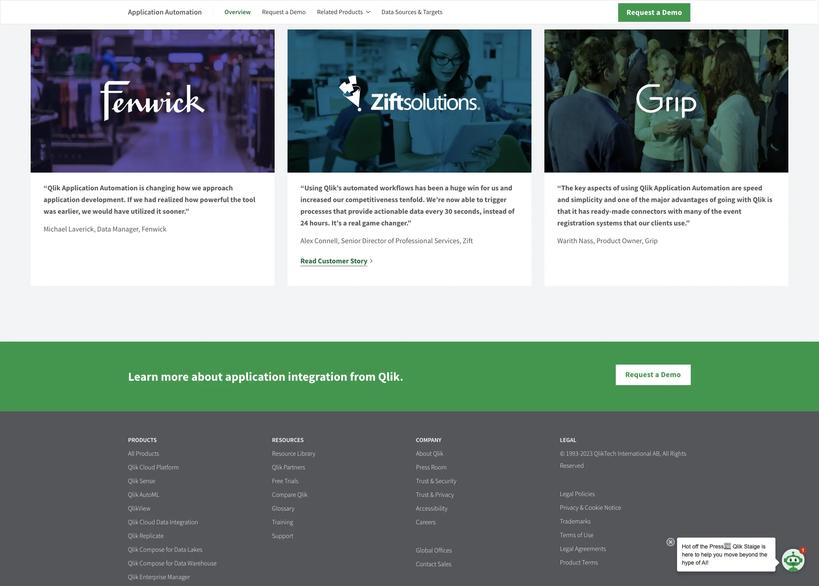 Task type: locate. For each thing, give the bounding box(es) containing it.
2 compose from the top
[[140, 559, 165, 567]]

0 horizontal spatial is
[[139, 183, 144, 193]]

1 vertical spatial legal
[[560, 490, 574, 498]]

legal for legal
[[560, 436, 576, 444]]

qliktech
[[594, 450, 616, 458]]

0 horizontal spatial and
[[500, 183, 512, 193]]

legal up 1993-
[[560, 436, 576, 444]]

cloud
[[140, 463, 155, 472], [140, 518, 155, 526]]

utilized
[[131, 207, 155, 216]]

and right us
[[500, 183, 512, 193]]

trust for trust & privacy
[[416, 491, 429, 499]]

application inside '"qlik application automation is changing how we approach application development. if we had realized how powerful the tool was earlier, we would have utilized it sooner."'
[[44, 195, 80, 204]]

policies
[[575, 490, 595, 498]]

that inside "using qlik's automated workflows has been a huge win for us and increased our competitiveness tenfold. we're now able to trigger processes that provide actionable data every 30 seconds, instead of 24 hours. it's a real game changer."
[[333, 207, 347, 216]]

with up use."
[[668, 207, 683, 216]]

1 horizontal spatial all
[[663, 450, 669, 458]]

2 horizontal spatial that
[[624, 218, 637, 228]]

1 horizontal spatial it
[[572, 207, 577, 216]]

1 vertical spatial our
[[639, 218, 650, 228]]

automation inside '"qlik application automation is changing how we approach application development. if we had realized how powerful the tool was earlier, we would have utilized it sooner."'
[[100, 183, 138, 193]]

with down are
[[737, 195, 751, 204]]

our down connectors
[[639, 218, 650, 228]]

qlik compose for data lakes
[[128, 546, 202, 554]]

2 horizontal spatial we
[[192, 183, 201, 193]]

request inside the application automation menu bar
[[262, 8, 284, 16]]

0 horizontal spatial application
[[62, 183, 98, 193]]

compose for qlik compose for data warehouse
[[140, 559, 165, 567]]

room
[[431, 463, 447, 472]]

& for privacy & cookie notice
[[580, 504, 584, 512]]

qlik for qlik enterprise manager
[[128, 573, 138, 581]]

of right instead
[[508, 207, 515, 216]]

qlik for qlik replicate
[[128, 532, 138, 540]]

0 horizontal spatial product
[[560, 559, 581, 567]]

earlier,
[[58, 207, 80, 216]]

qlik up free
[[272, 463, 282, 472]]

1 vertical spatial trust
[[416, 491, 429, 499]]

and left one
[[604, 195, 616, 204]]

a
[[656, 7, 661, 17], [285, 8, 288, 16], [445, 183, 449, 193], [343, 218, 347, 228], [655, 369, 659, 380]]

qlik for qlik automl
[[128, 491, 138, 499]]

products up all products
[[128, 436, 157, 444]]

0 vertical spatial trust
[[416, 477, 429, 485]]

qlik partners
[[272, 463, 305, 472]]

would
[[92, 207, 112, 216]]

have
[[114, 207, 129, 216]]

2 vertical spatial products
[[136, 450, 159, 458]]

0 vertical spatial our
[[333, 195, 344, 204]]

it right utilized
[[156, 207, 161, 216]]

fenwick image
[[31, 30, 275, 173]]

a inside menu bar
[[285, 8, 288, 16]]

1 horizontal spatial with
[[737, 195, 751, 204]]

overview
[[225, 8, 251, 16]]

0 horizontal spatial the
[[230, 195, 241, 204]]

seconds,
[[454, 207, 482, 216]]

systems
[[596, 218, 622, 228]]

2 horizontal spatial automation
[[692, 183, 730, 193]]

is
[[139, 183, 144, 193], [767, 195, 773, 204]]

it
[[156, 207, 161, 216], [572, 207, 577, 216]]

we left approach
[[192, 183, 201, 193]]

©
[[560, 450, 565, 458]]

the
[[230, 195, 241, 204], [639, 195, 650, 204], [711, 207, 722, 216]]

0 vertical spatial for
[[481, 183, 490, 193]]

with
[[737, 195, 751, 204], [668, 207, 683, 216]]

that up the it's
[[333, 207, 347, 216]]

realized
[[158, 195, 183, 204]]

qlik's
[[324, 183, 342, 193]]

data up manager
[[174, 559, 186, 567]]

legal left policies at the bottom of the page
[[560, 490, 574, 498]]

has inside "using qlik's automated workflows has been a huge win for us and increased our competitiveness tenfold. we're now able to trigger processes that provide actionable data every 30 seconds, instead of 24 hours. it's a real game changer."
[[415, 183, 426, 193]]

compose
[[140, 546, 165, 554], [140, 559, 165, 567]]

event
[[723, 207, 742, 216]]

30
[[445, 207, 452, 216]]

product
[[596, 236, 621, 246], [560, 559, 581, 567]]

0 horizontal spatial privacy
[[435, 491, 454, 499]]

0 horizontal spatial that
[[333, 207, 347, 216]]

2 vertical spatial for
[[166, 559, 173, 567]]

1 vertical spatial cloud
[[140, 518, 155, 526]]

& down "press room" link
[[430, 477, 434, 485]]

1 vertical spatial privacy
[[560, 504, 579, 512]]

terms down "agreements"
[[582, 559, 598, 567]]

tool
[[243, 195, 255, 204]]

changer."
[[381, 218, 411, 228]]

of right one
[[631, 195, 638, 204]]

terms down the trademarks link
[[560, 531, 576, 539]]

going
[[718, 195, 735, 204]]

"qlik
[[44, 183, 60, 193]]

1 vertical spatial terms
[[582, 559, 598, 567]]

0 horizontal spatial it
[[156, 207, 161, 216]]

1 horizontal spatial has
[[578, 207, 590, 216]]

qlik for qlik cloud platform
[[128, 463, 138, 472]]

warith nass, product owner, grip
[[557, 236, 658, 246]]

that up registration
[[557, 207, 571, 216]]

product down legal agreements link
[[560, 559, 581, 567]]

products inside the related products link
[[339, 8, 363, 16]]

press room link
[[416, 463, 447, 472]]

0 vertical spatial is
[[139, 183, 144, 193]]

careers
[[416, 518, 436, 526]]

privacy down security
[[435, 491, 454, 499]]

1 vertical spatial application
[[225, 368, 286, 385]]

how up "sooner.""
[[185, 195, 199, 204]]

for inside "using qlik's automated workflows has been a huge win for us and increased our competitiveness tenfold. we're now able to trigger processes that provide actionable data every 30 seconds, instead of 24 hours. it's a real game changer."
[[481, 183, 490, 193]]

qlik up qlikview
[[128, 491, 138, 499]]

cloud up qlik replicate
[[140, 518, 155, 526]]

that
[[333, 207, 347, 216], [557, 207, 571, 216], [624, 218, 637, 228]]

workflows
[[380, 183, 414, 193]]

1 trust from the top
[[416, 477, 429, 485]]

0 vertical spatial application
[[44, 195, 80, 204]]

provide
[[348, 207, 373, 216]]

2 trust from the top
[[416, 491, 429, 499]]

1 vertical spatial with
[[668, 207, 683, 216]]

1 horizontal spatial is
[[767, 195, 773, 204]]

compose down replicate
[[140, 546, 165, 554]]

1 vertical spatial compose
[[140, 559, 165, 567]]

legal down "terms of use" link
[[560, 545, 574, 553]]

sales
[[438, 560, 452, 568]]

1 vertical spatial how
[[185, 195, 199, 204]]

has up tenfold.
[[415, 183, 426, 193]]

1 vertical spatial for
[[166, 546, 173, 554]]

qlik right using
[[640, 183, 653, 193]]

0 vertical spatial cloud
[[140, 463, 155, 472]]

1 horizontal spatial the
[[639, 195, 650, 204]]

has inside "the key aspects of using qlik application automation are speed and simplicity and one of the major advantages of going with qlik is that it has ready-made connectors with many of the event registration systems that our clients use."
[[578, 207, 590, 216]]

qlik cloud data integration
[[128, 518, 198, 526]]

michael laverick, data manager, fenwick
[[44, 225, 167, 234]]

tenfold.
[[400, 195, 425, 204]]

qlik left enterprise
[[128, 573, 138, 581]]

2 horizontal spatial the
[[711, 207, 722, 216]]

it inside "the key aspects of using qlik application automation are speed and simplicity and one of the major advantages of going with qlik is that it has ready-made connectors with many of the event registration systems that our clients use."
[[572, 207, 577, 216]]

for left us
[[481, 183, 490, 193]]

has down simplicity
[[578, 207, 590, 216]]

learn more about application integration from qlik.
[[128, 368, 404, 385]]

automation
[[165, 7, 202, 17], [100, 183, 138, 193], [692, 183, 730, 193]]

it up registration
[[572, 207, 577, 216]]

1 horizontal spatial product
[[596, 236, 621, 246]]

products inside all products link
[[136, 450, 159, 458]]

request a demo inside the application automation menu bar
[[262, 8, 306, 16]]

real
[[348, 218, 361, 228]]

qlik up qlik sense
[[128, 463, 138, 472]]

the down going
[[711, 207, 722, 216]]

legal policies link
[[560, 490, 595, 499]]

about
[[416, 450, 432, 458]]

& up the accessibility
[[430, 491, 434, 499]]

privacy & cookie notice
[[560, 504, 621, 512]]

0 horizontal spatial we
[[82, 207, 91, 216]]

0 horizontal spatial all
[[128, 450, 135, 458]]

support
[[272, 532, 293, 540]]

more
[[161, 368, 189, 385]]

product terms link
[[560, 559, 598, 567]]

qlik down qlik replicate link
[[128, 546, 138, 554]]

0 vertical spatial we
[[192, 183, 201, 193]]

1 horizontal spatial automation
[[165, 7, 202, 17]]

qlik for qlik compose for data warehouse
[[128, 559, 138, 567]]

for down qlik compose for data lakes link
[[166, 559, 173, 567]]

of left going
[[710, 195, 716, 204]]

1 it from the left
[[156, 207, 161, 216]]

0 vertical spatial has
[[415, 183, 426, 193]]

the left tool
[[230, 195, 241, 204]]

simplicity
[[571, 195, 603, 204]]

1 horizontal spatial application
[[225, 368, 286, 385]]

& left cookie
[[580, 504, 584, 512]]

we right if
[[133, 195, 143, 204]]

read
[[300, 256, 317, 266]]

we left would
[[82, 207, 91, 216]]

2 cloud from the top
[[140, 518, 155, 526]]

& for trust & security
[[430, 477, 434, 485]]

compare qlik
[[272, 491, 308, 499]]

2 horizontal spatial application
[[654, 183, 691, 193]]

manager,
[[113, 225, 140, 234]]

privacy up trademarks
[[560, 504, 579, 512]]

compose up enterprise
[[140, 559, 165, 567]]

2 legal from the top
[[560, 490, 574, 498]]

professional
[[395, 236, 433, 246]]

1 horizontal spatial our
[[639, 218, 650, 228]]

of left using
[[613, 183, 620, 193]]

qlik up the qlik enterprise manager
[[128, 559, 138, 567]]

actionable
[[374, 207, 408, 216]]

products for all
[[136, 450, 159, 458]]

0 vertical spatial compose
[[140, 546, 165, 554]]

application inside '"qlik application automation is changing how we approach application development. if we had realized how powerful the tool was earlier, we would have utilized it sooner."'
[[62, 183, 98, 193]]

1 horizontal spatial we
[[133, 195, 143, 204]]

application
[[44, 195, 80, 204], [225, 368, 286, 385]]

our inside "using qlik's automated workflows has been a huge win for us and increased our competitiveness tenfold. we're now able to trigger processes that provide actionable data every 30 seconds, instead of 24 hours. it's a real game changer."
[[333, 195, 344, 204]]

trust up the accessibility
[[416, 491, 429, 499]]

that down made
[[624, 218, 637, 228]]

1 compose from the top
[[140, 546, 165, 554]]

all right ab,
[[663, 450, 669, 458]]

qlik left sense
[[128, 477, 138, 485]]

0 horizontal spatial application
[[44, 195, 80, 204]]

it inside '"qlik application automation is changing how we approach application development. if we had realized how powerful the tool was earlier, we would have utilized it sooner."'
[[156, 207, 161, 216]]

qlik down qlikview link
[[128, 518, 138, 526]]

24
[[300, 218, 308, 228]]

was
[[44, 207, 56, 216]]

trademarks link
[[560, 517, 591, 526]]

2 it from the left
[[572, 207, 577, 216]]

1 horizontal spatial that
[[557, 207, 571, 216]]

data inside the application automation menu bar
[[382, 8, 394, 16]]

terms
[[560, 531, 576, 539], [582, 559, 598, 567]]

1 horizontal spatial terms
[[582, 559, 598, 567]]

1 cloud from the top
[[140, 463, 155, 472]]

products up qlik cloud platform
[[136, 450, 159, 458]]

0 vertical spatial how
[[177, 183, 190, 193]]

qlik sense
[[128, 477, 155, 485]]

how up realized
[[177, 183, 190, 193]]

1 vertical spatial product
[[560, 559, 581, 567]]

many
[[684, 207, 702, 216]]

qlik compose for data warehouse link
[[128, 559, 217, 568]]

qlikview
[[128, 505, 151, 513]]

demo inside the application automation menu bar
[[290, 8, 306, 16]]

and down "the
[[557, 195, 570, 204]]

0 vertical spatial terms
[[560, 531, 576, 539]]

global offices link
[[416, 547, 452, 555]]

global
[[416, 547, 433, 555]]

our down qlik's
[[333, 195, 344, 204]]

2 horizontal spatial and
[[604, 195, 616, 204]]

0 horizontal spatial automation
[[100, 183, 138, 193]]

data left sources
[[382, 8, 394, 16]]

data down would
[[97, 225, 111, 234]]

& left targets
[[418, 8, 422, 16]]

using
[[621, 183, 638, 193]]

0 horizontal spatial with
[[668, 207, 683, 216]]

1 horizontal spatial privacy
[[560, 504, 579, 512]]

us
[[491, 183, 499, 193]]

replicate
[[140, 532, 164, 540]]

0 horizontal spatial has
[[415, 183, 426, 193]]

of left use
[[577, 531, 582, 539]]

offices
[[434, 547, 452, 555]]

1 legal from the top
[[560, 436, 576, 444]]

1 vertical spatial is
[[767, 195, 773, 204]]

cloud up sense
[[140, 463, 155, 472]]

and inside "using qlik's automated workflows has been a huge win for us and increased our competitiveness tenfold. we're now able to trigger processes that provide actionable data every 30 seconds, instead of 24 hours. it's a real game changer."
[[500, 183, 512, 193]]

application automation menu bar
[[128, 2, 454, 22]]

for up qlik compose for data warehouse
[[166, 546, 173, 554]]

all up qlik cloud platform
[[128, 450, 135, 458]]

is inside '"qlik application automation is changing how we approach application development. if we had realized how powerful the tool was earlier, we would have utilized it sooner."'
[[139, 183, 144, 193]]

qlik compose for data warehouse
[[128, 559, 217, 567]]

enterprise
[[140, 573, 166, 581]]

cloud for platform
[[140, 463, 155, 472]]

automation inside menu bar
[[165, 7, 202, 17]]

qlik down trials
[[297, 491, 308, 499]]

huge
[[450, 183, 466, 193]]

0 vertical spatial products
[[339, 8, 363, 16]]

0 vertical spatial legal
[[560, 436, 576, 444]]

product down systems
[[596, 236, 621, 246]]

press room
[[416, 463, 447, 472]]

1 vertical spatial we
[[133, 195, 143, 204]]

0 horizontal spatial our
[[333, 195, 344, 204]]

owner,
[[622, 236, 644, 246]]

1 vertical spatial has
[[578, 207, 590, 216]]

1 horizontal spatial and
[[557, 195, 570, 204]]

products right related
[[339, 8, 363, 16]]

qlik left replicate
[[128, 532, 138, 540]]

1 horizontal spatial application
[[128, 7, 164, 17]]

trust down "press"
[[416, 477, 429, 485]]

nass,
[[579, 236, 595, 246]]

qlik for qlik sense
[[128, 477, 138, 485]]

3 legal from the top
[[560, 545, 574, 553]]

the up connectors
[[639, 195, 650, 204]]

2 all from the left
[[663, 450, 669, 458]]

2 vertical spatial legal
[[560, 545, 574, 553]]



Task type: vqa. For each thing, say whether or not it's contained in the screenshot.
Support icon
no



Task type: describe. For each thing, give the bounding box(es) containing it.
able
[[461, 195, 475, 204]]

michael
[[44, 225, 67, 234]]

it for utilized
[[156, 207, 161, 216]]

platform
[[156, 463, 179, 472]]

now
[[446, 195, 460, 204]]

international
[[618, 450, 651, 458]]

qlik cloud data integration link
[[128, 518, 198, 527]]

trust & privacy link
[[416, 491, 454, 499]]

data sources & targets link
[[382, 2, 443, 22]]

compare qlik link
[[272, 491, 308, 499]]

rights
[[670, 450, 686, 458]]

2 vertical spatial we
[[82, 207, 91, 216]]

learn
[[128, 368, 158, 385]]

data left the lakes
[[174, 546, 186, 554]]

"the
[[557, 183, 573, 193]]

agreements
[[575, 545, 606, 553]]

1 all from the left
[[128, 450, 135, 458]]

0 vertical spatial product
[[596, 236, 621, 246]]

legal for legal agreements
[[560, 545, 574, 553]]

privacy & cookie notice link
[[560, 504, 621, 512]]

trust for trust & security
[[416, 477, 429, 485]]

alex connell, senior director of professional services, zift
[[300, 236, 473, 246]]

qlik up room
[[433, 450, 443, 458]]

for for lakes
[[166, 546, 173, 554]]

the inside '"qlik application automation is changing how we approach application development. if we had realized how powerful the tool was earlier, we would have utilized it sooner."'
[[230, 195, 241, 204]]

qlik.
[[378, 368, 404, 385]]

contact sales
[[416, 560, 452, 568]]

sooner."
[[163, 207, 189, 216]]

connectors
[[631, 207, 667, 216]]

qlik replicate
[[128, 532, 164, 540]]

key
[[575, 183, 586, 193]]

related products link
[[317, 2, 370, 22]]

made
[[612, 207, 630, 216]]

it for that
[[572, 207, 577, 216]]

customer
[[318, 256, 349, 266]]

0 horizontal spatial terms
[[560, 531, 576, 539]]

automation inside "the key aspects of using qlik application automation are speed and simplicity and one of the major advantages of going with qlik is that it has ready-made connectors with many of the event registration systems that our clients use."
[[692, 183, 730, 193]]

application inside menu bar
[[128, 7, 164, 17]]

warehouse
[[188, 559, 217, 567]]

1 vertical spatial products
[[128, 436, 157, 444]]

grip image
[[544, 30, 789, 173]]

data sources & targets
[[382, 8, 443, 16]]

resource library
[[272, 450, 315, 458]]

qlik sense link
[[128, 477, 155, 486]]

major
[[651, 195, 670, 204]]

if
[[127, 195, 132, 204]]

alex
[[300, 236, 313, 246]]

had
[[144, 195, 156, 204]]

global offices
[[416, 547, 452, 555]]

press
[[416, 463, 430, 472]]

competitiveness
[[345, 195, 398, 204]]

ready-
[[591, 207, 612, 216]]

aspects
[[587, 183, 612, 193]]

trust & security
[[416, 477, 456, 485]]

training
[[272, 518, 293, 526]]

legal policies
[[560, 490, 595, 498]]

speed
[[743, 183, 762, 193]]

free trials
[[272, 477, 298, 485]]

sources
[[395, 8, 417, 16]]

2023
[[580, 450, 593, 458]]

laverick,
[[68, 225, 96, 234]]

zift image
[[288, 30, 532, 173]]

qlik compose for data lakes link
[[128, 546, 202, 554]]

fenwick
[[142, 225, 167, 234]]

qlik replicate link
[[128, 532, 164, 540]]

read customer story
[[300, 256, 368, 266]]

qlik down the speed
[[753, 195, 766, 204]]

use
[[584, 531, 594, 539]]

contact sales link
[[416, 560, 452, 569]]

trust & privacy
[[416, 491, 454, 499]]

to
[[477, 195, 483, 204]]

senior
[[341, 236, 361, 246]]

application automation
[[128, 7, 202, 17]]

"using qlik's automated workflows has been a huge win for us and increased our competitiveness tenfold. we're now able to trigger processes that provide actionable data every 30 seconds, instead of 24 hours. it's a real game changer."
[[300, 183, 515, 228]]

qlik for qlik partners
[[272, 463, 282, 472]]

is inside "the key aspects of using qlik application automation are speed and simplicity and one of the major advantages of going with qlik is that it has ready-made connectors with many of the event registration systems that our clients use."
[[767, 195, 773, 204]]

instead
[[483, 207, 507, 216]]

director
[[362, 236, 387, 246]]

our inside "the key aspects of using qlik application automation are speed and simplicity and one of the major advantages of going with qlik is that it has ready-made connectors with many of the event registration systems that our clients use."
[[639, 218, 650, 228]]

terms of use link
[[560, 531, 594, 540]]

qlik for qlik cloud data integration
[[128, 518, 138, 526]]

& for trust & privacy
[[430, 491, 434, 499]]

legal for legal policies
[[560, 490, 574, 498]]

qlik enterprise manager
[[128, 573, 190, 581]]

advantages
[[672, 195, 708, 204]]

accessibility link
[[416, 505, 448, 513]]

of right the many
[[703, 207, 710, 216]]

automl
[[140, 491, 159, 499]]

increased
[[300, 195, 331, 204]]

for for warehouse
[[166, 559, 173, 567]]

reserved
[[560, 462, 584, 470]]

application inside "the key aspects of using qlik application automation are speed and simplicity and one of the major advantages of going with qlik is that it has ready-made connectors with many of the event registration systems that our clients use."
[[654, 183, 691, 193]]

& inside the application automation menu bar
[[418, 8, 422, 16]]

of right director
[[388, 236, 394, 246]]

data
[[410, 207, 424, 216]]

qlik automl
[[128, 491, 159, 499]]

data up replicate
[[156, 518, 168, 526]]

0 vertical spatial privacy
[[435, 491, 454, 499]]

support link
[[272, 532, 293, 540]]

it's
[[332, 218, 342, 228]]

product terms
[[560, 559, 598, 567]]

cloud for data
[[140, 518, 155, 526]]

trigger
[[485, 195, 507, 204]]

integration
[[288, 368, 347, 385]]

all inside © 1993-2023 qliktech international ab, all rights reserved
[[663, 450, 669, 458]]

from
[[350, 368, 376, 385]]

grip
[[645, 236, 658, 246]]

development.
[[81, 195, 126, 204]]

0 vertical spatial with
[[737, 195, 751, 204]]

qlik for qlik compose for data lakes
[[128, 546, 138, 554]]

lakes
[[188, 546, 202, 554]]

products for related
[[339, 8, 363, 16]]

of inside "using qlik's automated workflows has been a huge win for us and increased our competitiveness tenfold. we're now able to trigger processes that provide actionable data every 30 seconds, instead of 24 hours. it's a real game changer."
[[508, 207, 515, 216]]

registration
[[557, 218, 595, 228]]

zift
[[463, 236, 473, 246]]

related products
[[317, 8, 363, 16]]

processes
[[300, 207, 332, 216]]

story
[[350, 256, 368, 266]]

compose for qlik compose for data lakes
[[140, 546, 165, 554]]

about qlik
[[416, 450, 443, 458]]



